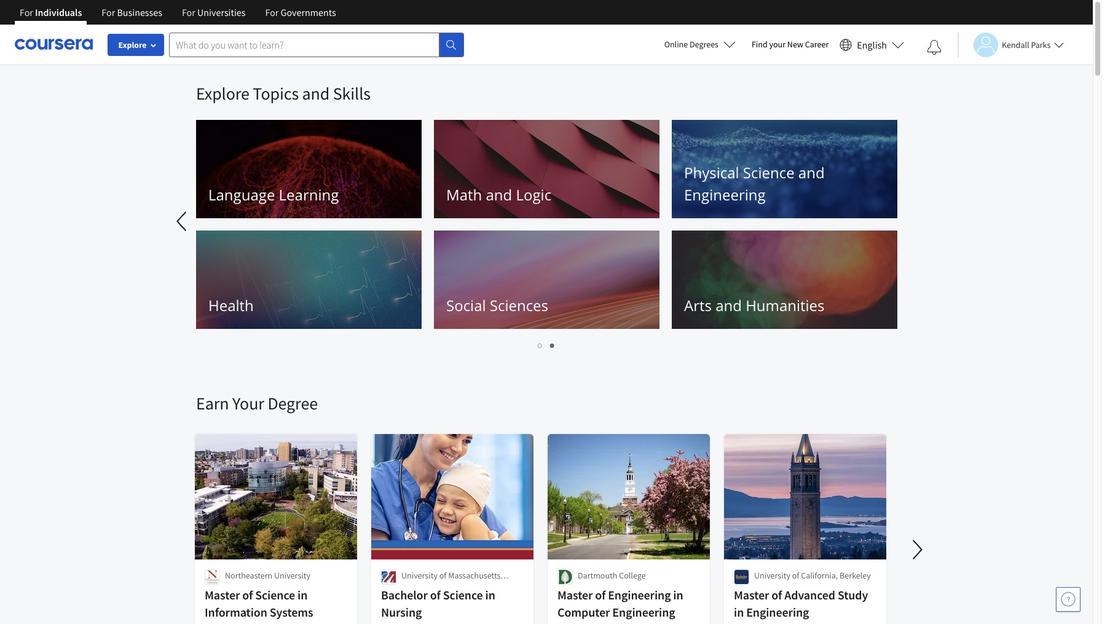 Task type: vqa. For each thing, say whether or not it's contained in the screenshot.
SOCIAL SCIENCES image
yes



Task type: describe. For each thing, give the bounding box(es) containing it.
dartmouth
[[578, 570, 618, 581]]

bachelor
[[381, 587, 428, 603]]

What do you want to learn? text field
[[169, 32, 440, 57]]

physical science and engineering image
[[672, 120, 898, 218]]

english
[[857, 38, 887, 51]]

for for universities
[[182, 6, 195, 18]]

kendall parks button
[[958, 32, 1065, 57]]

language
[[208, 184, 275, 205]]

parks
[[1032, 39, 1051, 50]]

universities
[[197, 6, 246, 18]]

northeastern
[[225, 570, 273, 581]]

math and logic
[[446, 184, 552, 205]]

language learning link
[[196, 120, 422, 218]]

science for master of science in information systems
[[255, 587, 295, 603]]

college
[[619, 570, 646, 581]]

master of advanced study in engineering
[[734, 587, 869, 620]]

health link
[[196, 231, 422, 329]]

physical science and engineering link
[[672, 120, 898, 218]]

engineering inside master of advanced study in engineering
[[747, 605, 810, 620]]

show notifications image
[[927, 40, 942, 55]]

arts and humanities image
[[672, 231, 898, 329]]

find
[[752, 39, 768, 50]]

banner navigation
[[10, 0, 346, 34]]

for businesses
[[102, 6, 162, 18]]

degrees
[[690, 39, 719, 50]]

skills
[[333, 82, 371, 105]]

earn your degree carousel element
[[190, 355, 1103, 624]]

dartmouth college image
[[558, 569, 573, 585]]

berkeley
[[840, 570, 871, 581]]

master for in
[[734, 587, 770, 603]]

northeastern university image
[[205, 569, 220, 585]]

of for university of california, berkeley
[[793, 570, 800, 581]]

for for businesses
[[102, 6, 115, 18]]

of for master of engineering in computer engineering
[[595, 587, 606, 603]]

global
[[402, 582, 425, 593]]

for for governments
[[265, 6, 279, 18]]

physical science and engineering
[[684, 162, 825, 205]]

for governments
[[265, 6, 336, 18]]

your
[[232, 392, 264, 415]]

northeastern university
[[225, 570, 311, 581]]

computer
[[558, 605, 610, 620]]

university for bachelor of science in nursing
[[402, 570, 438, 581]]

governments
[[281, 6, 336, 18]]

and inside "link"
[[486, 184, 512, 205]]

kendall
[[1002, 39, 1030, 50]]

master for information
[[205, 587, 240, 603]]

for universities
[[182, 6, 246, 18]]

in for master of science in information systems
[[298, 587, 308, 603]]

new
[[788, 39, 804, 50]]

in for bachelor of science in nursing
[[486, 587, 496, 603]]

university of california, berkeley
[[755, 570, 871, 581]]

master for computer
[[558, 587, 593, 603]]

find your new career link
[[746, 37, 835, 52]]

in for master of engineering in computer engineering
[[674, 587, 684, 603]]

physical
[[684, 162, 740, 183]]

in inside master of advanced study in engineering
[[734, 605, 744, 620]]

explore topics and skills carousel element
[[0, 65, 904, 355]]

master of science in information systems
[[205, 587, 313, 620]]

engineering inside physical science and engineering
[[684, 184, 766, 205]]

for individuals
[[20, 6, 82, 18]]

english button
[[835, 25, 910, 65]]

online
[[665, 39, 688, 50]]

language learning image
[[196, 120, 422, 218]]

systems
[[270, 605, 313, 620]]

online degrees
[[665, 39, 719, 50]]



Task type: locate. For each thing, give the bounding box(es) containing it.
find your new career
[[752, 39, 829, 50]]

2 master from the left
[[558, 587, 593, 603]]

arts and humanities
[[684, 295, 825, 315]]

of inside master of advanced study in engineering
[[772, 587, 782, 603]]

1 button
[[534, 338, 547, 352]]

1 horizontal spatial university
[[402, 570, 438, 581]]

explore for explore topics and skills
[[196, 82, 250, 105]]

arts
[[684, 295, 712, 315]]

earn
[[196, 392, 229, 415]]

math and logic image
[[434, 120, 660, 218]]

information
[[205, 605, 267, 620]]

advanced
[[785, 587, 836, 603]]

language learning
[[208, 184, 339, 205]]

online degrees button
[[655, 31, 746, 58]]

california,
[[801, 570, 838, 581]]

1 horizontal spatial master
[[558, 587, 593, 603]]

individuals
[[35, 6, 82, 18]]

science inside master of science in information systems
[[255, 587, 295, 603]]

for left universities
[[182, 6, 195, 18]]

your
[[770, 39, 786, 50]]

master inside master of advanced study in engineering
[[734, 587, 770, 603]]

0 vertical spatial explore
[[118, 39, 147, 50]]

science down the massachusetts on the left of the page
[[443, 587, 483, 603]]

for left the governments
[[265, 6, 279, 18]]

of for university of massachusetts global
[[440, 570, 447, 581]]

of left advanced
[[772, 587, 782, 603]]

health
[[208, 295, 254, 315]]

of left california,
[[793, 570, 800, 581]]

list
[[196, 338, 897, 352]]

math
[[446, 184, 482, 205]]

of inside bachelor of science in nursing
[[430, 587, 441, 603]]

degree
[[268, 392, 318, 415]]

science right physical
[[743, 162, 795, 183]]

sciences
[[490, 295, 549, 315]]

explore
[[118, 39, 147, 50], [196, 82, 250, 105]]

of down northeastern
[[242, 587, 253, 603]]

nursing
[[381, 605, 422, 620]]

3 master from the left
[[734, 587, 770, 603]]

for for individuals
[[20, 6, 33, 18]]

of
[[440, 570, 447, 581], [793, 570, 800, 581], [242, 587, 253, 603], [430, 587, 441, 603], [595, 587, 606, 603], [772, 587, 782, 603]]

3 university from the left
[[755, 570, 791, 581]]

explore left topics
[[196, 82, 250, 105]]

explore inside dropdown button
[[118, 39, 147, 50]]

of for bachelor of science in nursing
[[430, 587, 441, 603]]

social sciences link
[[434, 231, 660, 329]]

list inside 'explore topics and skills carousel' element
[[196, 338, 897, 352]]

master down university of california, berkeley "image"
[[734, 587, 770, 603]]

dartmouth college
[[578, 570, 646, 581]]

for
[[20, 6, 33, 18], [102, 6, 115, 18], [182, 6, 195, 18], [265, 6, 279, 18]]

explore down for businesses at the left
[[118, 39, 147, 50]]

science for bachelor of science in nursing
[[443, 587, 483, 603]]

university inside "university of massachusetts global"
[[402, 570, 438, 581]]

humanities
[[746, 295, 825, 315]]

3 for from the left
[[182, 6, 195, 18]]

university of massachusetts global
[[402, 570, 501, 593]]

list containing 1
[[196, 338, 897, 352]]

university up global
[[402, 570, 438, 581]]

2 horizontal spatial master
[[734, 587, 770, 603]]

2 for from the left
[[102, 6, 115, 18]]

university for master of advanced study in engineering
[[755, 570, 791, 581]]

master
[[205, 587, 240, 603], [558, 587, 593, 603], [734, 587, 770, 603]]

in inside master of science in information systems
[[298, 587, 308, 603]]

master inside master of science in information systems
[[205, 587, 240, 603]]

0 horizontal spatial master
[[205, 587, 240, 603]]

math and logic link
[[434, 120, 660, 218]]

2 university from the left
[[402, 570, 438, 581]]

master down northeastern university icon
[[205, 587, 240, 603]]

of down dartmouth
[[595, 587, 606, 603]]

0 horizontal spatial university
[[274, 570, 311, 581]]

science inside physical science and engineering
[[743, 162, 795, 183]]

massachusetts
[[448, 570, 501, 581]]

science
[[743, 162, 795, 183], [255, 587, 295, 603], [443, 587, 483, 603]]

logic
[[516, 184, 552, 205]]

of up bachelor of science in nursing
[[440, 570, 447, 581]]

in inside bachelor of science in nursing
[[486, 587, 496, 603]]

2 button
[[547, 338, 559, 352]]

university
[[274, 570, 311, 581], [402, 570, 438, 581], [755, 570, 791, 581]]

master inside master of engineering in computer engineering
[[558, 587, 593, 603]]

1 vertical spatial explore
[[196, 82, 250, 105]]

1 for from the left
[[20, 6, 33, 18]]

0 horizontal spatial science
[[255, 587, 295, 603]]

master up computer
[[558, 587, 593, 603]]

for left businesses
[[102, 6, 115, 18]]

help center image
[[1061, 592, 1076, 607]]

of right global
[[430, 587, 441, 603]]

explore for explore
[[118, 39, 147, 50]]

of for master of advanced study in engineering
[[772, 587, 782, 603]]

health image
[[196, 231, 422, 329]]

1 horizontal spatial explore
[[196, 82, 250, 105]]

earn your degree
[[196, 392, 318, 415]]

in inside master of engineering in computer engineering
[[674, 587, 684, 603]]

previous slide image
[[168, 207, 197, 236]]

None search field
[[169, 32, 464, 57]]

kendall parks
[[1002, 39, 1051, 50]]

coursera image
[[15, 35, 93, 54]]

in
[[298, 587, 308, 603], [486, 587, 496, 603], [674, 587, 684, 603], [734, 605, 744, 620]]

4 for from the left
[[265, 6, 279, 18]]

university of california, berkeley image
[[734, 569, 750, 585]]

topics
[[253, 82, 299, 105]]

of inside master of science in information systems
[[242, 587, 253, 603]]

career
[[806, 39, 829, 50]]

explore button
[[108, 34, 164, 56]]

of for master of science in information systems
[[242, 587, 253, 603]]

of inside master of engineering in computer engineering
[[595, 587, 606, 603]]

university of massachusetts global image
[[381, 569, 397, 585]]

for left individuals
[[20, 6, 33, 18]]

1
[[538, 339, 543, 351]]

social sciences image
[[434, 231, 660, 329]]

1 master from the left
[[205, 587, 240, 603]]

explore topics and skills
[[196, 82, 371, 105]]

and
[[302, 82, 330, 105], [799, 162, 825, 183], [486, 184, 512, 205], [716, 295, 742, 315]]

university up systems
[[274, 570, 311, 581]]

0 horizontal spatial explore
[[118, 39, 147, 50]]

master of engineering in computer engineering
[[558, 587, 684, 620]]

bachelor of science in nursing
[[381, 587, 496, 620]]

arts and humanities link
[[672, 231, 898, 329]]

study
[[838, 587, 869, 603]]

of inside "university of massachusetts global"
[[440, 570, 447, 581]]

next slide image
[[903, 535, 933, 565]]

social sciences
[[446, 295, 549, 315]]

engineering
[[684, 184, 766, 205], [608, 587, 671, 603], [613, 605, 676, 620], [747, 605, 810, 620]]

2
[[550, 339, 555, 351]]

1 horizontal spatial science
[[443, 587, 483, 603]]

businesses
[[117, 6, 162, 18]]

1 university from the left
[[274, 570, 311, 581]]

science inside bachelor of science in nursing
[[443, 587, 483, 603]]

social
[[446, 295, 486, 315]]

2 horizontal spatial university
[[755, 570, 791, 581]]

science down the northeastern university
[[255, 587, 295, 603]]

2 horizontal spatial science
[[743, 162, 795, 183]]

learning
[[279, 184, 339, 205]]

university right university of california, berkeley "image"
[[755, 570, 791, 581]]

and inside physical science and engineering
[[799, 162, 825, 183]]



